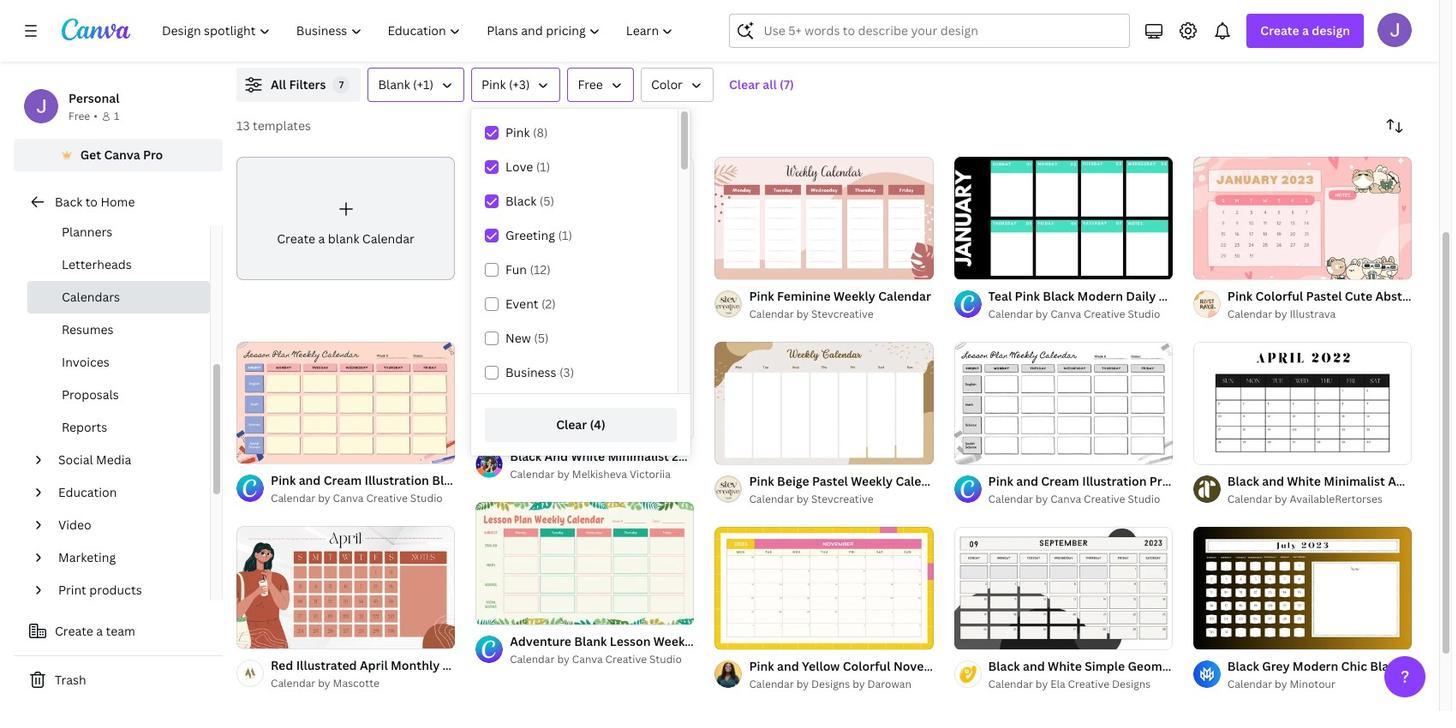 Task type: vqa. For each thing, say whether or not it's contained in the screenshot.
flow Untitled Design link
no



Task type: locate. For each thing, give the bounding box(es) containing it.
pink right teal
[[1015, 288, 1040, 304]]

a for blank
[[318, 230, 325, 247]]

cream
[[324, 472, 362, 489]]

colorful inside 'pink colorful pastel cute abstract apri calendar by illustrava'
[[1255, 288, 1303, 304]]

clear
[[729, 76, 760, 93], [556, 416, 587, 433]]

0 horizontal spatial pastel
[[812, 473, 848, 489]]

and inside black and white minimalist april month calendar by availablerertorses
[[1262, 473, 1284, 489]]

red illustrated april monthly calendar link
[[271, 657, 495, 675]]

1 1 of 12 from the left
[[966, 259, 995, 272]]

1 horizontal spatial clear
[[729, 76, 760, 93]]

1 vertical spatial free
[[69, 109, 90, 123]]

clear left all
[[729, 76, 760, 93]]

stevcreative down pink feminine weekly calendar link
[[811, 307, 873, 321]]

pink inside button
[[481, 76, 506, 93]]

teal
[[988, 288, 1012, 304]]

1 vertical spatial white
[[1287, 473, 1321, 489]]

pastel inside the pink beige pastel weekly calendar calendar by stevcreative
[[812, 473, 848, 489]]

black down love
[[505, 193, 537, 209]]

creative inside pink and cream illustration blank lesson weekly calendar calendar by canva creative studio
[[366, 491, 408, 506]]

creative inside "adventure blank lesson weekly calendar calendar by canva creative studio"
[[605, 652, 647, 667]]

(5) up the greeting (1)
[[540, 193, 554, 209]]

2 monthly from the left
[[989, 658, 1038, 674]]

0 vertical spatial lesson
[[467, 472, 508, 489]]

calendar by designs by darowan link
[[749, 676, 933, 693]]

1 horizontal spatial april
[[1388, 473, 1416, 489]]

1 horizontal spatial free
[[578, 76, 603, 93]]

a for design
[[1302, 22, 1309, 39]]

0 vertical spatial free
[[578, 76, 603, 93]]

resumes
[[62, 321, 114, 338]]

2 stevcreative from the top
[[811, 492, 873, 506]]

pink inside pink feminine weekly calendar calendar by stevcreative
[[749, 288, 774, 304]]

0 vertical spatial colorful
[[1255, 288, 1303, 304]]

pink left beige
[[749, 473, 774, 489]]

1 horizontal spatial (1)
[[558, 227, 572, 243]]

(1) right love
[[536, 158, 550, 175]]

0 horizontal spatial create
[[55, 623, 93, 639]]

0 horizontal spatial white
[[571, 448, 605, 465]]

1 horizontal spatial white
[[1287, 473, 1321, 489]]

and for white
[[1262, 473, 1284, 489]]

blank left july
[[1370, 658, 1403, 674]]

pink up calendar by illustrava link
[[1228, 288, 1253, 304]]

designs down yellow
[[811, 677, 850, 691]]

minimalist up availablerertorses
[[1324, 473, 1385, 489]]

weekly inside "adventure blank lesson weekly calendar calendar by canva creative studio"
[[653, 633, 695, 650]]

(4)
[[590, 416, 606, 433]]

weekly inside pink feminine weekly calendar calendar by stevcreative
[[834, 288, 875, 304]]

modern
[[1077, 288, 1123, 304], [1293, 658, 1338, 674]]

stevcreative down pink beige pastel weekly calendar link
[[811, 492, 873, 506]]

illustrated
[[296, 657, 357, 674]]

a inside dropdown button
[[1302, 22, 1309, 39]]

black inside black and white minimalist april month calendar by availablerertorses
[[1228, 473, 1259, 489]]

pink left feminine
[[749, 288, 774, 304]]

0 horizontal spatial a
[[96, 623, 103, 639]]

0 horizontal spatial and
[[299, 472, 321, 489]]

12 for pink
[[1224, 259, 1234, 272]]

clear left (4)
[[556, 416, 587, 433]]

0 vertical spatial modern
[[1077, 288, 1123, 304]]

calendar inside black grey modern chic blank july 202 calendar by minotour
[[1228, 677, 1272, 691]]

create down print
[[55, 623, 93, 639]]

2 horizontal spatial a
[[1302, 22, 1309, 39]]

0 horizontal spatial april
[[360, 657, 388, 674]]

1 vertical spatial (1)
[[558, 227, 572, 243]]

0 vertical spatial (5)
[[540, 193, 554, 209]]

0 horizontal spatial 1 of 12
[[966, 259, 995, 272]]

1 horizontal spatial designs
[[1112, 677, 1151, 691]]

(+3)
[[509, 76, 530, 93]]

0 vertical spatial create
[[1261, 22, 1299, 39]]

1 horizontal spatial 1 of 12
[[1205, 259, 1234, 272]]

video
[[58, 517, 91, 533]]

0 horizontal spatial 1 of 12 link
[[954, 157, 1173, 279]]

(1) for love (1)
[[536, 158, 550, 175]]

1 calendar by stevcreative link from the top
[[749, 306, 931, 323]]

2 1 of 12 link from the left
[[1193, 157, 1412, 279]]

black for black and white minimalist april month calendar by availablerertorses
[[1228, 473, 1259, 489]]

planners link
[[27, 216, 210, 248]]

by inside pink and cream illustration blank lesson weekly calendar calendar by canva creative studio
[[318, 491, 330, 506]]

black left grey
[[1228, 658, 1259, 674]]

black and white minimalist 2024 calendar link
[[510, 448, 756, 466]]

templates
[[253, 117, 311, 134]]

1 1 of 12 link from the left
[[954, 157, 1173, 279]]

12 for teal
[[985, 259, 995, 272]]

monthly
[[391, 657, 440, 674], [989, 658, 1038, 674]]

a left the team
[[96, 623, 103, 639]]

(8)
[[533, 124, 548, 141]]

teal pink black modern daily calendar calendar by canva creative studio
[[988, 288, 1212, 321]]

teal pink black modern daily calendar image
[[954, 157, 1173, 279]]

get
[[80, 147, 101, 163]]

creative
[[1084, 307, 1125, 321], [366, 491, 408, 506], [1084, 492, 1125, 506], [605, 652, 647, 667], [1068, 677, 1110, 691]]

weekly inside the pink beige pastel weekly calendar calendar by stevcreative
[[851, 473, 893, 489]]

1 horizontal spatial minimalist
[[1324, 473, 1385, 489]]

pink and cream illustration blank lesson weekly calendar link
[[271, 472, 609, 490]]

calendar by canva creative studio link
[[988, 306, 1173, 323], [271, 490, 455, 508], [988, 491, 1173, 508], [510, 651, 694, 668]]

0 horizontal spatial minimalist
[[608, 448, 669, 465]]

0 vertical spatial white
[[571, 448, 605, 465]]

(1) right greeting
[[558, 227, 572, 243]]

2 vertical spatial a
[[96, 623, 103, 639]]

a inside button
[[96, 623, 103, 639]]

None search field
[[729, 14, 1130, 48]]

april left "month" at the right bottom
[[1388, 473, 1416, 489]]

canva inside teal pink black modern daily calendar calendar by canva creative studio
[[1051, 307, 1081, 321]]

(5) right new
[[534, 330, 549, 346]]

0 horizontal spatial lesson
[[467, 472, 508, 489]]

colorful up "darowan"
[[843, 658, 891, 674]]

white inside black and white minimalist april month calendar by availablerertorses
[[1287, 473, 1321, 489]]

calendar by stevcreative link down feminine
[[749, 306, 931, 323]]

pastel for cute
[[1306, 288, 1342, 304]]

event
[[505, 296, 538, 312]]

pink for pink feminine weekly calendar calendar by stevcreative
[[749, 288, 774, 304]]

create inside button
[[55, 623, 93, 639]]

a left 'design'
[[1302, 22, 1309, 39]]

minimalist inside black and white minimalist april month calendar by availablerertorses
[[1324, 473, 1385, 489]]

black grey modern chic blank july 202 calendar by minotour
[[1228, 658, 1452, 691]]

free inside button
[[578, 76, 603, 93]]

monthly inside pink and yellow colorful november 2023 monthly calendar calendar by designs by darowan
[[989, 658, 1038, 674]]

to
[[85, 194, 98, 210]]

monthly inside the red illustrated april monthly calendar calendar by mascotte
[[391, 657, 440, 674]]

1 vertical spatial (5)
[[534, 330, 549, 346]]

1 of 12
[[966, 259, 995, 272], [1205, 259, 1234, 272]]

black inside black and white minimalist 2024 calendar calendar by melkisheva victoriia
[[510, 448, 542, 465]]

calendar by melkisheva victoriia link
[[510, 466, 694, 484]]

pink inside the pink beige pastel weekly calendar calendar by stevcreative
[[749, 473, 774, 489]]

black left and at the bottom left of the page
[[510, 448, 542, 465]]

and for yellow
[[777, 658, 799, 674]]

1 vertical spatial pastel
[[812, 473, 848, 489]]

1 horizontal spatial lesson
[[610, 633, 651, 650]]

lesson
[[467, 472, 508, 489], [610, 633, 651, 650]]

2 designs from the left
[[1112, 677, 1151, 691]]

1 horizontal spatial 12
[[1224, 259, 1234, 272]]

pastel up calendar by illustrava link
[[1306, 288, 1342, 304]]

get canva pro button
[[14, 139, 223, 171]]

of for pink colorful pastel cute abstract apri
[[1212, 259, 1222, 272]]

pink for pink and cream illustration blank lesson weekly calendar calendar by canva creative studio
[[271, 472, 296, 489]]

pink inside pink and cream illustration blank lesson weekly calendar calendar by canva creative studio
[[271, 472, 296, 489]]

white up melkisheva
[[571, 448, 605, 465]]

0 horizontal spatial (1)
[[536, 158, 550, 175]]

trash
[[55, 672, 86, 688]]

colorful up the "illustrava" at the right of the page
[[1255, 288, 1303, 304]]

pink left cream
[[271, 472, 296, 489]]

1 horizontal spatial 1
[[966, 259, 971, 272]]

pastel
[[1306, 288, 1342, 304], [812, 473, 848, 489]]

free right the (+3)
[[578, 76, 603, 93]]

(12)
[[530, 261, 551, 278]]

and up calendar by availablerertorses link
[[1262, 473, 1284, 489]]

1 designs from the left
[[811, 677, 850, 691]]

april inside black and white minimalist april month calendar by availablerertorses
[[1388, 473, 1416, 489]]

0 horizontal spatial of
[[973, 259, 983, 272]]

planners
[[62, 224, 112, 240]]

(5)
[[540, 193, 554, 209], [534, 330, 549, 346]]

0 horizontal spatial free
[[69, 109, 90, 123]]

create a blank calendar element
[[236, 157, 455, 280]]

1 horizontal spatial modern
[[1293, 658, 1338, 674]]

1 horizontal spatial 1 of 12 link
[[1193, 157, 1412, 279]]

a for team
[[96, 623, 103, 639]]

lesson inside "adventure blank lesson weekly calendar calendar by canva creative studio"
[[610, 633, 651, 650]]

by inside "adventure blank lesson weekly calendar calendar by canva creative studio"
[[557, 652, 570, 667]]

2 vertical spatial create
[[55, 623, 93, 639]]

pink beige pastel weekly calendar link
[[749, 472, 949, 491]]

white inside black and white minimalist 2024 calendar calendar by melkisheva victoriia
[[571, 448, 605, 465]]

colorful
[[1255, 288, 1303, 304], [843, 658, 891, 674]]

black right teal
[[1043, 288, 1075, 304]]

monthly up calendar by mascotte link
[[391, 657, 440, 674]]

pastel for weekly
[[812, 473, 848, 489]]

0 horizontal spatial designs
[[811, 677, 850, 691]]

0 horizontal spatial monthly
[[391, 657, 440, 674]]

and left cream
[[299, 472, 321, 489]]

1 monthly from the left
[[391, 657, 440, 674]]

modern left daily
[[1077, 288, 1123, 304]]

create inside dropdown button
[[1261, 22, 1299, 39]]

1 of 12 link for black
[[954, 157, 1173, 279]]

0 vertical spatial a
[[1302, 22, 1309, 39]]

1 horizontal spatial monthly
[[989, 658, 1038, 674]]

black and white minimalist 2024 calendar calendar by melkisheva victoriia
[[510, 448, 756, 482]]

adventure blank lesson weekly calendar image
[[476, 502, 694, 625]]

pink (8)
[[505, 124, 548, 141]]

and inside pink and yellow colorful november 2023 monthly calendar calendar by designs by darowan
[[777, 658, 799, 674]]

calendar by mascotte link
[[271, 675, 455, 693]]

2 horizontal spatial create
[[1261, 22, 1299, 39]]

black up calendar by availablerertorses link
[[1228, 473, 1259, 489]]

by inside black and white minimalist april month calendar by availablerertorses
[[1275, 492, 1287, 506]]

0 vertical spatial stevcreative
[[811, 307, 873, 321]]

blank (+1)
[[378, 76, 433, 93]]

new
[[505, 330, 531, 346]]

0 vertical spatial minimalist
[[608, 448, 669, 465]]

july
[[1406, 658, 1430, 674]]

1 horizontal spatial a
[[318, 230, 325, 247]]

blank inside black grey modern chic blank july 202 calendar by minotour
[[1370, 658, 1403, 674]]

pink
[[481, 76, 506, 93], [505, 124, 530, 141], [749, 288, 774, 304], [1015, 288, 1040, 304], [1228, 288, 1253, 304], [271, 472, 296, 489], [749, 473, 774, 489], [749, 658, 774, 674]]

pink inside 'pink colorful pastel cute abstract apri calendar by illustrava'
[[1228, 288, 1253, 304]]

1 vertical spatial colorful
[[843, 658, 891, 674]]

products
[[89, 582, 142, 598]]

free
[[578, 76, 603, 93], [69, 109, 90, 123]]

1 vertical spatial modern
[[1293, 658, 1338, 674]]

Sort by button
[[1378, 109, 1412, 143]]

1 stevcreative from the top
[[811, 307, 873, 321]]

2 of from the left
[[1212, 259, 1222, 272]]

7 filter options selected element
[[333, 76, 350, 93]]

designs right ela
[[1112, 677, 1151, 691]]

create left blank
[[277, 230, 315, 247]]

pastel right beige
[[812, 473, 848, 489]]

blank inside "adventure blank lesson weekly calendar calendar by canva creative studio"
[[574, 633, 607, 650]]

white up calendar by availablerertorses link
[[1287, 473, 1321, 489]]

home
[[101, 194, 135, 210]]

love
[[505, 158, 533, 175]]

0 horizontal spatial modern
[[1077, 288, 1123, 304]]

social media
[[58, 451, 131, 468]]

and inside pink and cream illustration blank lesson weekly calendar calendar by canva creative studio
[[299, 472, 321, 489]]

0 vertical spatial pastel
[[1306, 288, 1342, 304]]

create for create a blank calendar
[[277, 230, 315, 247]]

black inside teal pink black modern daily calendar calendar by canva creative studio
[[1043, 288, 1075, 304]]

back to home link
[[14, 185, 223, 219]]

stevcreative
[[811, 307, 873, 321], [811, 492, 873, 506]]

calendar by stevcreative link
[[749, 306, 931, 323], [749, 491, 933, 508]]

modern inside black grey modern chic blank july 202 calendar by minotour
[[1293, 658, 1338, 674]]

pink left the (+3)
[[481, 76, 506, 93]]

pink inside pink and yellow colorful november 2023 monthly calendar calendar by designs by darowan
[[749, 658, 774, 674]]

1 for pink
[[1205, 259, 1210, 272]]

black and white simple geometric september 2023 notes monthly calendar image
[[954, 526, 1173, 649]]

and left yellow
[[777, 658, 799, 674]]

1 horizontal spatial colorful
[[1255, 288, 1303, 304]]

weekly inside pink and cream illustration blank lesson weekly calendar calendar by canva creative studio
[[511, 472, 553, 489]]

7
[[339, 78, 344, 91]]

1 vertical spatial minimalist
[[1324, 473, 1385, 489]]

create
[[1261, 22, 1299, 39], [277, 230, 315, 247], [55, 623, 93, 639]]

1 vertical spatial lesson
[[610, 633, 651, 650]]

victoriia
[[630, 467, 671, 482]]

back to home
[[55, 194, 135, 210]]

free left •
[[69, 109, 90, 123]]

pink beige pastel weekly calendar calendar by stevcreative
[[749, 473, 949, 506]]

1 vertical spatial calendar by stevcreative link
[[749, 491, 933, 508]]

202
[[1433, 658, 1452, 674]]

white
[[571, 448, 605, 465], [1287, 473, 1321, 489]]

pink left yellow
[[749, 658, 774, 674]]

black inside black grey modern chic blank july 202 calendar by minotour
[[1228, 658, 1259, 674]]

all filters
[[271, 76, 326, 93]]

blank left (+1)
[[378, 76, 410, 93]]

create left 'design'
[[1261, 22, 1299, 39]]

13 templates
[[236, 117, 311, 134]]

blank right adventure
[[574, 633, 607, 650]]

print products link
[[51, 574, 200, 607]]

a left blank
[[318, 230, 325, 247]]

calendar by stevcreative link down beige
[[749, 491, 933, 508]]

filters
[[289, 76, 326, 93]]

blank inside button
[[378, 76, 410, 93]]

1 horizontal spatial of
[[1212, 259, 1222, 272]]

design
[[1312, 22, 1350, 39]]

0 vertical spatial calendar by stevcreative link
[[749, 306, 931, 323]]

calendar inside black and white minimalist april month calendar by availablerertorses
[[1228, 492, 1272, 506]]

2 horizontal spatial 1
[[1205, 259, 1210, 272]]

1 12 from the left
[[985, 259, 995, 272]]

0 vertical spatial (1)
[[536, 158, 550, 175]]

trash link
[[14, 663, 223, 697]]

pink for pink and yellow colorful november 2023 monthly calendar calendar by designs by darowan
[[749, 658, 774, 674]]

2 calendar by stevcreative link from the top
[[749, 491, 933, 508]]

1 of 12 link
[[954, 157, 1173, 279], [1193, 157, 1412, 279]]

black and white minimalist april month calendar by availablerertorses
[[1228, 473, 1452, 506]]

pink left the (8)
[[505, 124, 530, 141]]

education link
[[51, 476, 200, 509]]

(1) for greeting (1)
[[558, 227, 572, 243]]

2 1 of 12 from the left
[[1205, 259, 1234, 272]]

1 vertical spatial april
[[360, 657, 388, 674]]

0 horizontal spatial 12
[[985, 259, 995, 272]]

pink for pink beige pastel weekly calendar calendar by stevcreative
[[749, 473, 774, 489]]

1 horizontal spatial create
[[277, 230, 315, 247]]

april up calendar by mascotte link
[[360, 657, 388, 674]]

1 vertical spatial stevcreative
[[811, 492, 873, 506]]

1 vertical spatial a
[[318, 230, 325, 247]]

calendars
[[62, 289, 120, 305]]

black (5)
[[505, 193, 554, 209]]

pink feminine weekly calendar image
[[715, 157, 933, 279]]

minimalist inside black and white minimalist 2024 calendar calendar by melkisheva victoriia
[[608, 448, 669, 465]]

clear for clear (4)
[[556, 416, 587, 433]]

1 horizontal spatial pastel
[[1306, 288, 1342, 304]]

minimalist up victoriia
[[608, 448, 669, 465]]

minimalist
[[608, 448, 669, 465], [1324, 473, 1385, 489]]

1 vertical spatial create
[[277, 230, 315, 247]]

studio inside teal pink black modern daily calendar calendar by canva creative studio
[[1128, 307, 1160, 321]]

2 horizontal spatial and
[[1262, 473, 1284, 489]]

1 horizontal spatial and
[[777, 658, 799, 674]]

social media link
[[51, 444, 200, 476]]

by
[[796, 307, 809, 321], [1036, 307, 1048, 321], [1275, 307, 1287, 321], [557, 467, 570, 482], [318, 491, 330, 506], [796, 492, 809, 506], [1036, 492, 1048, 506], [1275, 492, 1287, 506], [557, 652, 570, 667], [318, 676, 330, 691], [796, 677, 809, 691], [853, 677, 865, 691], [1036, 677, 1048, 691], [1275, 677, 1287, 691]]

monthly right 2023
[[989, 658, 1038, 674]]

love (1)
[[505, 158, 550, 175]]

0 horizontal spatial clear
[[556, 416, 587, 433]]

stevcreative inside the pink beige pastel weekly calendar calendar by stevcreative
[[811, 492, 873, 506]]

2 12 from the left
[[1224, 259, 1234, 272]]

1 of from the left
[[973, 259, 983, 272]]

illustration
[[365, 472, 429, 489]]

create for create a design
[[1261, 22, 1299, 39]]

0 vertical spatial april
[[1388, 473, 1416, 489]]

jacob simon image
[[1378, 13, 1412, 47]]

pink feminine weekly calendar calendar by stevcreative
[[749, 288, 931, 321]]

1 for teal
[[966, 259, 971, 272]]

modern up minotour
[[1293, 658, 1338, 674]]

0 vertical spatial clear
[[729, 76, 760, 93]]

1 vertical spatial clear
[[556, 416, 587, 433]]

blank right illustration
[[432, 472, 465, 489]]

pastel inside 'pink colorful pastel cute abstract apri calendar by illustrava'
[[1306, 288, 1342, 304]]

0 horizontal spatial colorful
[[843, 658, 891, 674]]



Task type: describe. For each thing, give the bounding box(es) containing it.
pink colorful pastel cute abstract apri calendar by illustrava
[[1228, 288, 1452, 321]]

(5) for new (5)
[[534, 330, 549, 346]]

calendar by ela creative designs link
[[988, 676, 1173, 693]]

calendar inside 'pink colorful pastel cute abstract apri calendar by illustrava'
[[1228, 307, 1272, 321]]

social
[[58, 451, 93, 468]]

modern inside teal pink black modern daily calendar calendar by canva creative studio
[[1077, 288, 1123, 304]]

adventure blank lesson weekly calendar calendar by canva creative studio
[[510, 633, 751, 667]]

event (2)
[[505, 296, 556, 312]]

by inside black and white minimalist 2024 calendar calendar by melkisheva victoriia
[[557, 467, 570, 482]]

calendar templates image
[[1046, 0, 1412, 47]]

by inside teal pink black modern daily calendar calendar by canva creative studio
[[1036, 307, 1048, 321]]

get canva pro
[[80, 147, 163, 163]]

minimalist for 2024
[[608, 448, 669, 465]]

black for black grey modern chic blank july 202 calendar by minotour
[[1228, 658, 1259, 674]]

calendar by stevcreative link for pastel
[[749, 491, 933, 508]]

greeting (1)
[[505, 227, 572, 243]]

1 of 12 for pink
[[1205, 259, 1234, 272]]

red illustrated april monthly calendar image
[[236, 526, 455, 649]]

studio inside pink and cream illustration blank lesson weekly calendar calendar by canva creative studio
[[410, 491, 443, 506]]

minimalist for april
[[1324, 473, 1385, 489]]

fun (12)
[[505, 261, 551, 278]]

marketing
[[58, 549, 116, 565]]

pink inside teal pink black modern daily calendar calendar by canva creative studio
[[1015, 288, 1040, 304]]

by inside black grey modern chic blank july 202 calendar by minotour
[[1275, 677, 1287, 691]]

pink beige pastel weekly calendar image
[[715, 341, 933, 464]]

free for free
[[578, 76, 603, 93]]

blank
[[328, 230, 359, 247]]

pink and yellow colorful november 2023 monthly calendar calendar by designs by darowan
[[749, 658, 1094, 691]]

1 of 12 link for pastel
[[1193, 157, 1412, 279]]

clear all (7) button
[[720, 68, 803, 102]]

canva inside button
[[104, 147, 140, 163]]

pink colorful pastel cute abstract april 2022 monthly calendar image
[[1193, 157, 1412, 279]]

(+1)
[[413, 76, 433, 93]]

calendar by stevcreative link for weekly
[[749, 306, 931, 323]]

feminine
[[777, 288, 831, 304]]

by inside pink feminine weekly calendar calendar by stevcreative
[[796, 307, 809, 321]]

create a team button
[[14, 614, 223, 649]]

13
[[236, 117, 250, 134]]

invoices link
[[27, 346, 210, 379]]

pink and yellow colorful november 2023 monthly calendar link
[[749, 657, 1094, 676]]

(7)
[[780, 76, 794, 93]]

cute
[[1345, 288, 1373, 304]]

create a design
[[1261, 22, 1350, 39]]

business (3)
[[505, 364, 574, 380]]

all
[[271, 76, 286, 93]]

clear (4) button
[[485, 408, 677, 442]]

(5) for black (5)
[[540, 193, 554, 209]]

pink colorful pastel cute abstract apri link
[[1228, 287, 1452, 306]]

apri
[[1429, 288, 1452, 304]]

back
[[55, 194, 82, 210]]

create a blank calendar link
[[236, 157, 455, 280]]

canva inside pink and cream illustration blank lesson weekly calendar calendar by canva creative studio
[[333, 491, 364, 506]]

lesson inside pink and cream illustration blank lesson weekly calendar calendar by canva creative studio
[[467, 472, 508, 489]]

2023
[[958, 658, 986, 674]]

pink (+3)
[[481, 76, 530, 93]]

daily
[[1126, 288, 1156, 304]]

top level navigation element
[[151, 14, 688, 48]]

pink and cream illustration blank lesson weekly calendar image
[[236, 341, 455, 464]]

red
[[271, 657, 293, 674]]

studio inside "adventure blank lesson weekly calendar calendar by canva creative studio"
[[649, 652, 682, 667]]

black grey modern chic blank july 202 link
[[1228, 657, 1452, 676]]

all
[[763, 76, 777, 93]]

free •
[[69, 109, 98, 123]]

pink and yellow colorful november 2023 monthly calendar image
[[715, 526, 933, 649]]

pink and cream illustration print-friendly blank lesson weekly calendar image
[[954, 341, 1173, 464]]

calendar by ela creative designs
[[988, 677, 1151, 691]]

media
[[96, 451, 131, 468]]

create a design button
[[1247, 14, 1364, 48]]

white for and
[[571, 448, 605, 465]]

november
[[893, 658, 955, 674]]

ela
[[1051, 677, 1065, 691]]

pink for pink colorful pastel cute abstract apri calendar by illustrava
[[1228, 288, 1253, 304]]

1 of 12 for teal
[[966, 259, 995, 272]]

calendar by canva creative studio link for calendar
[[510, 651, 694, 668]]

letterheads
[[62, 256, 132, 272]]

and for cream
[[299, 472, 321, 489]]

create a team
[[55, 623, 135, 639]]

pro
[[143, 147, 163, 163]]

fun
[[505, 261, 527, 278]]

by inside the red illustrated april monthly calendar calendar by mascotte
[[318, 676, 330, 691]]

darowan
[[867, 677, 912, 691]]

2024
[[672, 448, 701, 465]]

blank inside pink and cream illustration blank lesson weekly calendar calendar by canva creative studio
[[432, 472, 465, 489]]

calendar by illustrava link
[[1228, 306, 1412, 323]]

black grey modern chic blank july 2023 calendar image
[[1193, 526, 1412, 649]]

by inside calendar by ela creative designs link
[[1036, 677, 1048, 691]]

minotour
[[1290, 677, 1336, 691]]

white for and
[[1287, 473, 1321, 489]]

print
[[58, 582, 86, 598]]

0 horizontal spatial 1
[[114, 109, 119, 123]]

black and white minimalist april monthly calendar image
[[1193, 341, 1412, 464]]

teal pink black modern daily calendar link
[[988, 287, 1212, 306]]

color button
[[641, 68, 714, 102]]

proposals
[[62, 386, 119, 403]]

(2)
[[541, 296, 556, 312]]

pink feminine weekly calendar link
[[749, 287, 931, 306]]

canva inside "adventure blank lesson weekly calendar calendar by canva creative studio"
[[572, 652, 603, 667]]

pink (+3) button
[[471, 68, 561, 102]]

stevcreative inside pink feminine weekly calendar calendar by stevcreative
[[811, 307, 873, 321]]

designs inside pink and yellow colorful november 2023 monthly calendar calendar by designs by darowan
[[811, 677, 850, 691]]

greeting
[[505, 227, 555, 243]]

colorful inside pink and yellow colorful november 2023 monthly calendar calendar by designs by darowan
[[843, 658, 891, 674]]

letterheads link
[[27, 248, 210, 281]]

by inside the pink beige pastel weekly calendar calendar by stevcreative
[[796, 492, 809, 506]]

beige
[[777, 473, 809, 489]]

print products
[[58, 582, 142, 598]]

by inside 'pink colorful pastel cute abstract apri calendar by illustrava'
[[1275, 307, 1287, 321]]

black for black and white minimalist 2024 calendar calendar by melkisheva victoriia
[[510, 448, 542, 465]]

calendar by canva creative studio link for blank
[[271, 490, 455, 508]]

of for teal pink black modern daily calendar
[[973, 259, 983, 272]]

resumes link
[[27, 314, 210, 346]]

adventure blank lesson weekly calendar link
[[510, 632, 751, 651]]

red illustrated april monthly calendar calendar by mascotte
[[271, 657, 495, 691]]

Search search field
[[764, 15, 1119, 47]]

personal
[[69, 90, 119, 106]]

black and white minimalist april month link
[[1228, 472, 1452, 491]]

illustrava
[[1290, 307, 1336, 321]]

free for free •
[[69, 109, 90, 123]]

free button
[[568, 68, 634, 102]]

create for create a team
[[55, 623, 93, 639]]

black and white minimalist 2024 calendar image
[[476, 157, 694, 440]]

calendar by canva creative studio
[[988, 492, 1160, 506]]

and
[[545, 448, 568, 465]]

grey
[[1262, 658, 1290, 674]]

black for black (5)
[[505, 193, 537, 209]]

pink for pink (+3)
[[481, 76, 506, 93]]

marketing link
[[51, 541, 200, 574]]

april inside the red illustrated april monthly calendar calendar by mascotte
[[360, 657, 388, 674]]

clear all (7)
[[729, 76, 794, 93]]

clear for clear all (7)
[[729, 76, 760, 93]]

pink for pink (8)
[[505, 124, 530, 141]]

business
[[505, 364, 557, 380]]

new (5)
[[505, 330, 549, 346]]

creative inside teal pink black modern daily calendar calendar by canva creative studio
[[1084, 307, 1125, 321]]

calendar by canva creative studio link for daily
[[988, 306, 1173, 323]]



